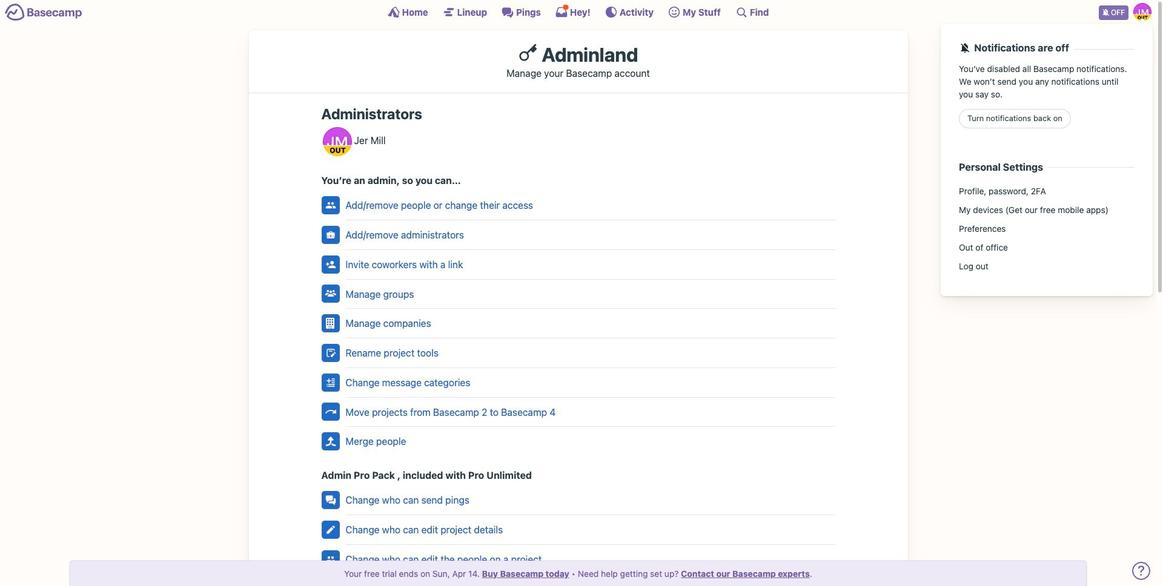 Task type: locate. For each thing, give the bounding box(es) containing it.
keyboard shortcut: ⌘ + / image
[[736, 6, 748, 18]]

switch accounts image
[[5, 3, 82, 22]]



Task type: vqa. For each thing, say whether or not it's contained in the screenshot.
A
no



Task type: describe. For each thing, give the bounding box(es) containing it.
jer mill image
[[323, 127, 352, 156]]

main element
[[0, 0, 1157, 296]]

jer mill image
[[1134, 3, 1152, 21]]



